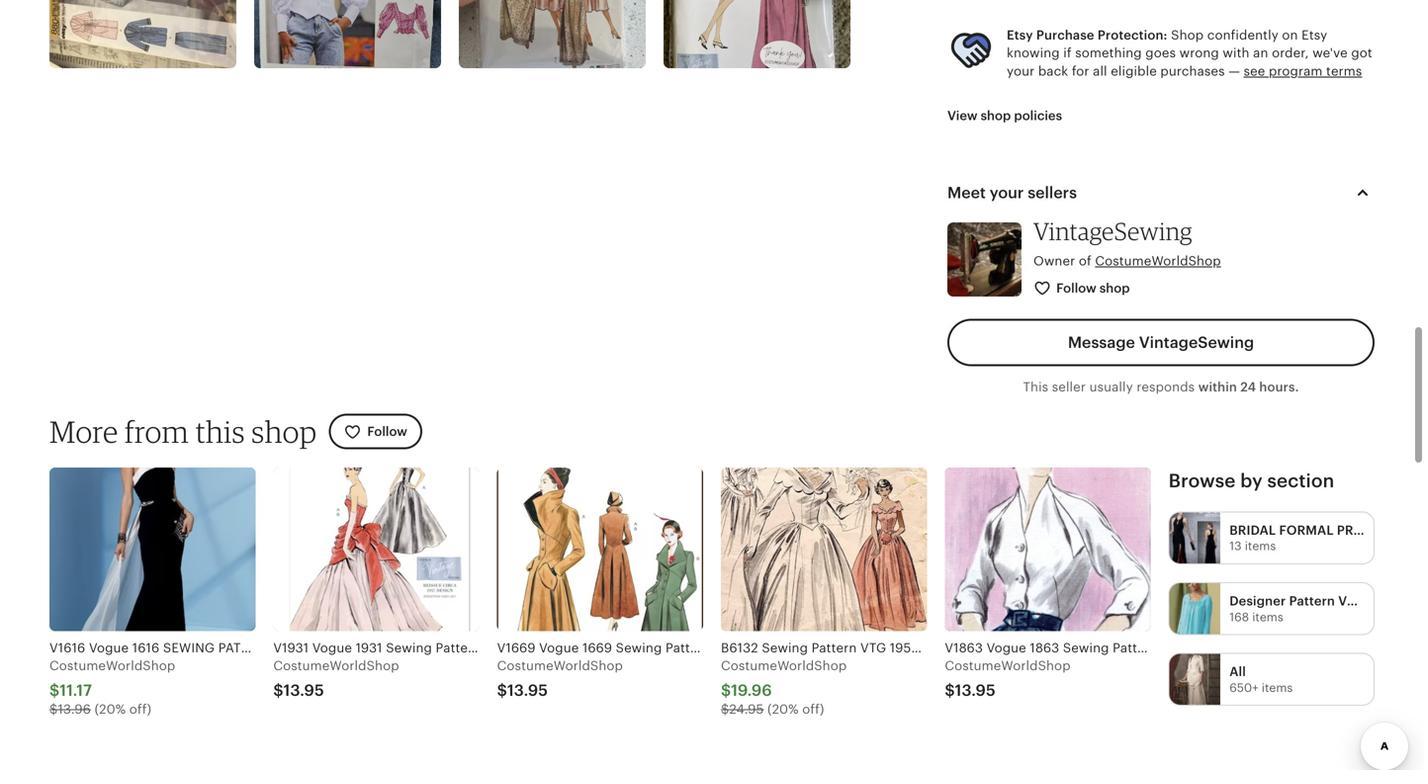 Task type: vqa. For each thing, say whether or not it's contained in the screenshot.
CostumeWorldShop link
yes



Task type: locate. For each thing, give the bounding box(es) containing it.
off) inside costumeworldshop $ 19.96 $ 24.95 (20% off)
[[802, 702, 824, 717]]

confidently
[[1207, 28, 1279, 43]]

off) right the '24.95'
[[802, 702, 824, 717]]

follow button
[[329, 414, 422, 450]]

see program terms
[[1244, 64, 1362, 78]]

1 off) from the left
[[129, 702, 151, 717]]

items inside designer pattern vogue 168 items
[[1252, 610, 1283, 624]]

0 horizontal spatial costumeworldshop $ 13.95
[[273, 659, 399, 700]]

items right 650+
[[1262, 681, 1293, 695]]

650+
[[1230, 681, 1259, 695]]

costumeworldshop for b6132 sewing pattern vtg 1950s bridal wedding bridesmaid dress b30" size 12 vintage 50's image at the bottom right of the page
[[721, 659, 847, 674]]

costumeworldshop for the v1931 vogue 1931 sewing pattern vintage 1950's design misses' special occasion dress and overbodice with pannier sizes 8-16/16-24 image
[[273, 659, 399, 674]]

13.95 for the v1931 vogue 1931 sewing pattern vintage 1950's design misses' special occasion dress and overbodice with pannier sizes 8-16/16-24 image
[[283, 682, 324, 700]]

off) right 13.96
[[129, 702, 151, 717]]

2 off) from the left
[[802, 702, 824, 717]]

items inside all 650+ items
[[1262, 681, 1293, 695]]

2 horizontal spatial shop
[[1100, 281, 1130, 296]]

costumeworldshop inside vintagesewing owner of costumeworldshop
[[1095, 254, 1221, 269]]

browse
[[1169, 470, 1236, 491]]

with
[[1223, 46, 1250, 61]]

see
[[1244, 64, 1265, 78]]

1 vertical spatial vintagesewing
[[1139, 334, 1254, 352]]

2 horizontal spatial costumeworldshop $ 13.95
[[945, 659, 1071, 700]]

1 horizontal spatial costumeworldshop $ 13.95
[[497, 659, 623, 700]]

(20% inside costumeworldshop $ 11.17 $ 13.96 (20% off)
[[95, 702, 126, 717]]

0 horizontal spatial (20%
[[95, 702, 126, 717]]

hours.
[[1259, 380, 1299, 395]]

11.17
[[60, 682, 92, 700]]

owner
[[1033, 254, 1075, 269]]

browse by section
[[1169, 470, 1335, 491]]

(20%
[[95, 702, 126, 717], [767, 702, 799, 717]]

shop right this
[[251, 414, 317, 450]]

1 horizontal spatial 13.95
[[507, 682, 548, 700]]

0 vertical spatial your
[[1007, 64, 1035, 78]]

1 vertical spatial items
[[1252, 610, 1283, 624]]

costumeworldshop $ 13.95 for the v1931 vogue 1931 sewing pattern vintage 1950's design misses' special occasion dress and overbodice with pannier sizes 8-16/16-24 image
[[273, 659, 399, 700]]

(20% for 11.17
[[95, 702, 126, 717]]

19.96
[[731, 682, 772, 700]]

13.95 for v1669 vogue 1669 sewing pattern vintage 1950's design 1949 wide collar lined coat fitted bodice side pockets vogue 490 sizes 6-14 or 14-22 image
[[507, 682, 548, 700]]

0 vertical spatial items
[[1245, 540, 1276, 553]]

vintagesewing up of
[[1033, 217, 1192, 246]]

0 horizontal spatial shop
[[251, 414, 317, 450]]

pattern
[[1289, 594, 1335, 609]]

your right meet
[[990, 184, 1024, 202]]

follow shop
[[1056, 281, 1130, 296]]

items down bridal
[[1245, 540, 1276, 553]]

bridal formal prom 13 items
[[1230, 523, 1376, 553]]

costumeworldshop $ 19.96 $ 24.95 (20% off)
[[721, 659, 847, 717]]

1 (20% from the left
[[95, 702, 126, 717]]

costumeworldshop $ 11.17 $ 13.96 (20% off)
[[49, 659, 175, 717]]

costumeworldshop
[[1095, 254, 1221, 269], [49, 659, 175, 674], [273, 659, 399, 674], [497, 659, 623, 674], [721, 659, 847, 674], [945, 659, 1071, 674]]

costumeworldshop for v1863 vogue 1863 sewing pattern vintage 1950's design 1949 double-breasted blouse skirt belt sizes 6-14/16-24 31664519133 31664519140 new ff image
[[945, 659, 1071, 674]]

follow inside follow button
[[367, 424, 407, 439]]

off) inside costumeworldshop $ 11.17 $ 13.96 (20% off)
[[129, 702, 151, 717]]

your inside 'dropdown button'
[[990, 184, 1024, 202]]

etsy
[[1007, 28, 1033, 43], [1302, 28, 1327, 43]]

shop
[[1171, 28, 1204, 43]]

(20% right 13.96
[[95, 702, 126, 717]]

etsy up we've
[[1302, 28, 1327, 43]]

1 vertical spatial follow
[[367, 424, 407, 439]]

items
[[1245, 540, 1276, 553], [1252, 610, 1283, 624], [1262, 681, 1293, 695]]

off)
[[129, 702, 151, 717], [802, 702, 824, 717]]

meet your sellers
[[947, 184, 1077, 202]]

sellers
[[1028, 184, 1077, 202]]

message vintagesewing
[[1068, 334, 1254, 352]]

shop down vintagesewing owner of costumeworldshop
[[1100, 281, 1130, 296]]

2 (20% from the left
[[767, 702, 799, 717]]

program
[[1269, 64, 1323, 78]]

items inside bridal formal prom 13 items
[[1245, 540, 1276, 553]]

0 vertical spatial vintagesewing
[[1033, 217, 1192, 246]]

designer pattern vogue 168 items
[[1230, 594, 1385, 624]]

items down the designer
[[1252, 610, 1283, 624]]

vintagesewing
[[1033, 217, 1192, 246], [1139, 334, 1254, 352]]

$ for b6132 sewing pattern vtg 1950s bridal wedding bridesmaid dress b30" size 12 vintage 50's image at the bottom right of the page
[[721, 682, 731, 700]]

formal
[[1279, 523, 1334, 538]]

bridal
[[1230, 523, 1276, 538]]

2 13.95 from the left
[[507, 682, 548, 700]]

your inside shop confidently on etsy knowing if something goes wrong with an order, we've got your back for all eligible purchases —
[[1007, 64, 1035, 78]]

all
[[1093, 64, 1107, 78]]

1 vertical spatial shop
[[1100, 281, 1130, 296]]

1 horizontal spatial off)
[[802, 702, 824, 717]]

2 costumeworldshop $ 13.95 from the left
[[497, 659, 623, 700]]

all
[[1230, 665, 1246, 680]]

shop
[[981, 108, 1011, 123], [1100, 281, 1130, 296], [251, 414, 317, 450]]

etsy up knowing at the top right of the page
[[1007, 28, 1033, 43]]

for
[[1072, 64, 1089, 78]]

3 13.95 from the left
[[955, 682, 996, 700]]

(20% right the '24.95'
[[767, 702, 799, 717]]

—
[[1229, 64, 1240, 78]]

2 horizontal spatial 13.95
[[955, 682, 996, 700]]

2 vertical spatial items
[[1262, 681, 1293, 695]]

shop inside "follow shop" button
[[1100, 281, 1130, 296]]

costumeworldshop $ 13.95
[[273, 659, 399, 700], [497, 659, 623, 700], [945, 659, 1071, 700]]

$
[[49, 682, 60, 700], [273, 682, 283, 700], [497, 682, 507, 700], [721, 682, 731, 700], [945, 682, 955, 700], [49, 702, 58, 717], [721, 702, 729, 717]]

follow
[[1056, 281, 1096, 296], [367, 424, 407, 439]]

2 vertical spatial shop
[[251, 414, 317, 450]]

1 horizontal spatial follow
[[1056, 281, 1096, 296]]

shop right view
[[981, 108, 1011, 123]]

vintagesewing up "within"
[[1139, 334, 1254, 352]]

etsy purchase protection:
[[1007, 28, 1168, 43]]

follow for follow shop
[[1056, 281, 1096, 296]]

v1616 vogue 1616 sewing pattern designer bellville sassoon special occasion prom dress formal new year party dress sizes 6-14 or 14-22  ** image
[[49, 468, 255, 631]]

follow inside "follow shop" button
[[1056, 281, 1096, 296]]

1 costumeworldshop $ 13.95 from the left
[[273, 659, 399, 700]]

$ for v1863 vogue 1863 sewing pattern vintage 1950's design 1949 double-breasted blouse skirt belt sizes 6-14/16-24 31664519133 31664519140 new ff image
[[945, 682, 955, 700]]

13.95
[[283, 682, 324, 700], [507, 682, 548, 700], [955, 682, 996, 700]]

3 costumeworldshop $ 13.95 from the left
[[945, 659, 1071, 700]]

this
[[195, 414, 245, 450]]

0 horizontal spatial etsy
[[1007, 28, 1033, 43]]

b6132 sewing pattern vtg 1950s bridal wedding bridesmaid dress b30" size 12 vintage 50's image
[[721, 468, 927, 631]]

more from this shop
[[49, 414, 317, 450]]

$ for the v1931 vogue 1931 sewing pattern vintage 1950's design misses' special occasion dress and overbodice with pannier sizes 8-16/16-24 image
[[273, 682, 283, 700]]

shop inside view shop policies button
[[981, 108, 1011, 123]]

1 horizontal spatial etsy
[[1302, 28, 1327, 43]]

goes
[[1146, 46, 1176, 61]]

your
[[1007, 64, 1035, 78], [990, 184, 1024, 202]]

your down knowing at the top right of the page
[[1007, 64, 1035, 78]]

(20% inside costumeworldshop $ 19.96 $ 24.95 (20% off)
[[767, 702, 799, 717]]

1 horizontal spatial shop
[[981, 108, 1011, 123]]

0 horizontal spatial 13.95
[[283, 682, 324, 700]]

responds
[[1137, 380, 1195, 395]]

within
[[1198, 380, 1237, 395]]

24
[[1240, 380, 1256, 395]]

0 vertical spatial follow
[[1056, 281, 1096, 296]]

meet
[[947, 184, 986, 202]]

0 vertical spatial shop
[[981, 108, 1011, 123]]

24.95
[[729, 702, 764, 717]]

seller
[[1052, 380, 1086, 395]]

1 13.95 from the left
[[283, 682, 324, 700]]

this seller usually responds within 24 hours.
[[1023, 380, 1299, 395]]

0 horizontal spatial follow
[[367, 424, 407, 439]]

1 horizontal spatial (20%
[[767, 702, 799, 717]]

policies
[[1014, 108, 1062, 123]]

0 horizontal spatial off)
[[129, 702, 151, 717]]

an
[[1253, 46, 1268, 61]]

1 vertical spatial your
[[990, 184, 1024, 202]]

costumeworldshop for v1616 vogue 1616 sewing pattern designer bellville sassoon special occasion prom dress formal new year party dress sizes 6-14 or 14-22  ** image
[[49, 659, 175, 674]]

of
[[1079, 254, 1092, 269]]

off) for 19.96
[[802, 702, 824, 717]]

2 etsy from the left
[[1302, 28, 1327, 43]]

$ for v1669 vogue 1669 sewing pattern vintage 1950's design 1949 wide collar lined coat fitted bodice side pockets vogue 490 sizes 6-14 or 14-22 image
[[497, 682, 507, 700]]

order,
[[1272, 46, 1309, 61]]



Task type: describe. For each thing, give the bounding box(es) containing it.
message vintagesewing button
[[947, 319, 1375, 366]]

costumeworldshop $ 13.95 for v1669 vogue 1669 sewing pattern vintage 1950's design 1949 wide collar lined coat fitted bodice side pockets vogue 490 sizes 6-14 or 14-22 image
[[497, 659, 623, 700]]

costumeworldshop link
[[1095, 254, 1221, 269]]

vintagesewing inside button
[[1139, 334, 1254, 352]]

vintagesewing image
[[947, 222, 1022, 297]]

prom
[[1337, 523, 1376, 538]]

$ for v1616 vogue 1616 sewing pattern designer bellville sassoon special occasion prom dress formal new year party dress sizes 6-14 or 14-22  ** image
[[49, 682, 60, 700]]

on
[[1282, 28, 1298, 43]]

we've
[[1313, 46, 1348, 61]]

view shop policies button
[[933, 98, 1077, 134]]

costumeworldshop $ 13.95 for v1863 vogue 1863 sewing pattern vintage 1950's design 1949 double-breasted blouse skirt belt sizes 6-14/16-24 31664519133 31664519140 new ff image
[[945, 659, 1071, 700]]

shop for follow
[[1100, 281, 1130, 296]]

see program terms link
[[1244, 64, 1362, 78]]

13.95 for v1863 vogue 1863 sewing pattern vintage 1950's design 1949 double-breasted blouse skirt belt sizes 6-14/16-24 31664519133 31664519140 new ff image
[[955, 682, 996, 700]]

more
[[49, 414, 118, 450]]

v1931 vogue 1931 sewing pattern vintage 1950's design misses' special occasion dress and overbodice with pannier sizes 8-16/16-24 image
[[273, 468, 479, 631]]

purchase
[[1036, 28, 1094, 43]]

something
[[1075, 46, 1142, 61]]

eligible
[[1111, 64, 1157, 78]]

v1863 vogue 1863 sewing pattern vintage 1950's design 1949 double-breasted blouse skirt belt sizes 6-14/16-24 31664519133 31664519140 new ff image
[[945, 468, 1151, 631]]

purchases
[[1161, 64, 1225, 78]]

view shop policies
[[947, 108, 1062, 123]]

vintagesewing inside vintagesewing owner of costumeworldshop
[[1033, 217, 1192, 246]]

got
[[1351, 46, 1373, 61]]

shop confidently on etsy knowing if something goes wrong with an order, we've got your back for all eligible purchases —
[[1007, 28, 1373, 78]]

follow for follow
[[367, 424, 407, 439]]

costumeworldshop for v1669 vogue 1669 sewing pattern vintage 1950's design 1949 wide collar lined coat fitted bodice side pockets vogue 490 sizes 6-14 or 14-22 image
[[497, 659, 623, 674]]

13
[[1230, 540, 1242, 553]]

meet your sellers button
[[930, 169, 1393, 217]]

message
[[1068, 334, 1135, 352]]

off) for 11.17
[[129, 702, 151, 717]]

terms
[[1326, 64, 1362, 78]]

shop for view
[[981, 108, 1011, 123]]

etsy inside shop confidently on etsy knowing if something goes wrong with an order, we've got your back for all eligible purchases —
[[1302, 28, 1327, 43]]

usually
[[1089, 380, 1133, 395]]

wrong
[[1180, 46, 1219, 61]]

from
[[125, 414, 189, 450]]

v1669 vogue 1669 sewing pattern vintage 1950's design 1949 wide collar lined coat fitted bodice side pockets vogue 490 sizes 6-14 or 14-22 image
[[497, 468, 703, 631]]

back
[[1038, 64, 1068, 78]]

knowing
[[1007, 46, 1060, 61]]

vintagesewing owner of costumeworldshop
[[1033, 217, 1221, 269]]

section
[[1267, 470, 1335, 491]]

protection:
[[1098, 28, 1168, 43]]

designer
[[1230, 594, 1286, 609]]

all 650+ items
[[1230, 665, 1293, 695]]

see more listings in the bridal formal prom section image
[[1170, 513, 1221, 564]]

follow shop button
[[1019, 270, 1147, 307]]

this
[[1023, 380, 1049, 395]]

see more listings in the all section image
[[1170, 654, 1221, 705]]

items for bridal
[[1245, 540, 1276, 553]]

(20% for 19.96
[[767, 702, 799, 717]]

by
[[1240, 470, 1263, 491]]

vogue
[[1338, 594, 1385, 609]]

see more listings in the designer pattern vogue section image
[[1170, 584, 1221, 635]]

view
[[947, 108, 978, 123]]

168
[[1230, 610, 1249, 624]]

if
[[1063, 46, 1072, 61]]

1 etsy from the left
[[1007, 28, 1033, 43]]

13.96
[[58, 702, 91, 717]]

items for designer
[[1252, 610, 1283, 624]]



